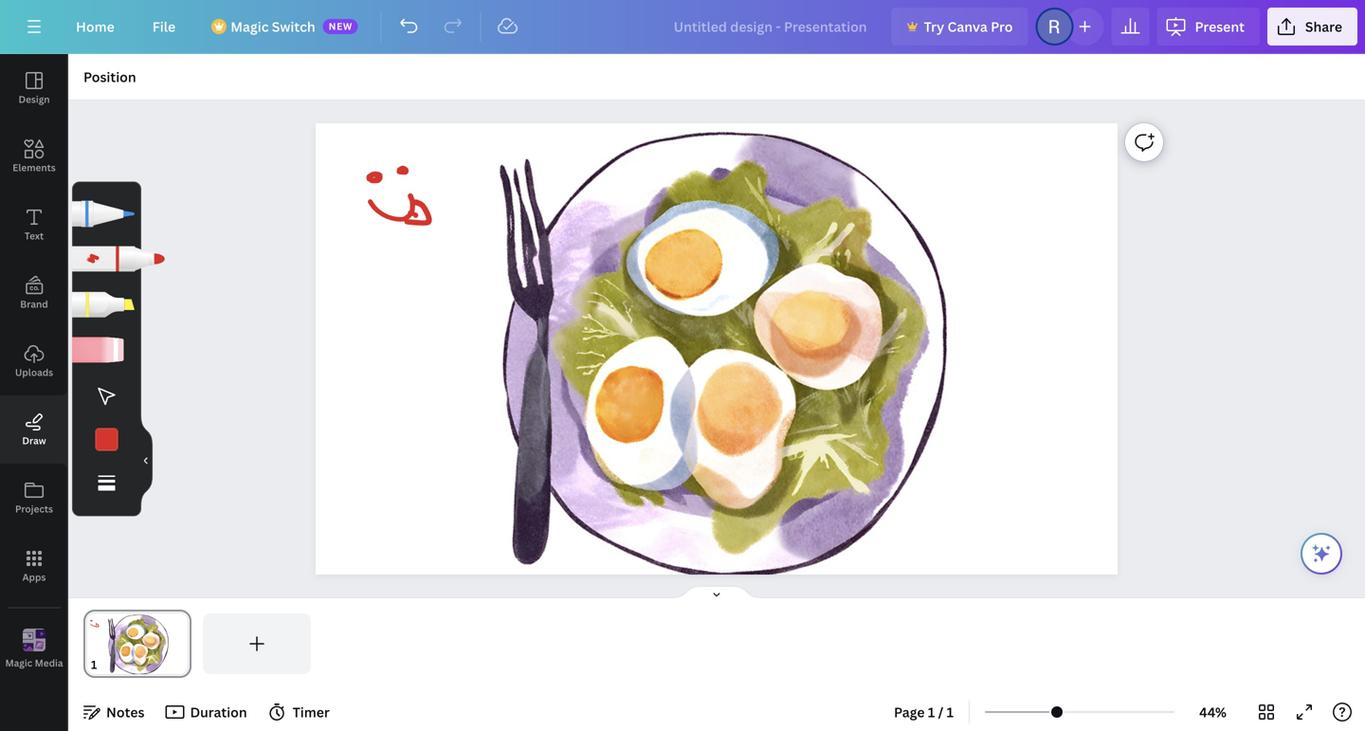 Task type: describe. For each thing, give the bounding box(es) containing it.
share button
[[1268, 8, 1358, 46]]

try canva pro
[[925, 18, 1014, 36]]

page
[[895, 703, 925, 721]]

elements button
[[0, 122, 68, 191]]

elements
[[13, 161, 56, 174]]

try canva pro button
[[892, 8, 1029, 46]]

44% button
[[1183, 697, 1245, 728]]

apps button
[[0, 532, 68, 600]]

page 1 / 1
[[895, 703, 954, 721]]

/
[[939, 703, 944, 721]]

home
[[76, 18, 115, 36]]

position button
[[76, 62, 144, 92]]

text button
[[0, 191, 68, 259]]

share
[[1306, 18, 1343, 36]]

duration
[[190, 703, 247, 721]]

pro
[[991, 18, 1014, 36]]

2 1 from the left
[[947, 703, 954, 721]]

draw
[[22, 434, 46, 447]]

page 1 image
[[83, 614, 191, 674]]

switch
[[272, 18, 316, 36]]

Page title text field
[[105, 655, 113, 674]]

hide pages image
[[672, 585, 763, 600]]

position
[[83, 68, 136, 86]]

design
[[18, 93, 50, 106]]

new
[[329, 20, 353, 33]]



Task type: vqa. For each thing, say whether or not it's contained in the screenshot.
you'll
no



Task type: locate. For each thing, give the bounding box(es) containing it.
timer button
[[262, 697, 337, 728]]

1 vertical spatial magic
[[5, 657, 32, 669]]

magic left switch
[[231, 18, 269, 36]]

#e7191f image
[[95, 428, 118, 451]]

1 1 from the left
[[929, 703, 936, 721]]

magic inside main menu bar
[[231, 18, 269, 36]]

magic media button
[[0, 616, 68, 684]]

brand
[[20, 298, 48, 311]]

timer
[[293, 703, 330, 721]]

1 horizontal spatial 1
[[947, 703, 954, 721]]

hide image
[[140, 415, 153, 506]]

1 left /
[[929, 703, 936, 721]]

Design title text field
[[659, 8, 885, 46]]

0 vertical spatial magic
[[231, 18, 269, 36]]

magic for magic switch
[[231, 18, 269, 36]]

magic media
[[5, 657, 63, 669]]

home link
[[61, 8, 130, 46]]

canva assistant image
[[1311, 543, 1334, 565]]

magic inside button
[[5, 657, 32, 669]]

main menu bar
[[0, 0, 1366, 54]]

uploads
[[15, 366, 53, 379]]

magic
[[231, 18, 269, 36], [5, 657, 32, 669]]

media
[[35, 657, 63, 669]]

present
[[1196, 18, 1245, 36]]

uploads button
[[0, 327, 68, 396]]

#e7191f image
[[95, 428, 118, 451]]

1 horizontal spatial magic
[[231, 18, 269, 36]]

magic for magic media
[[5, 657, 32, 669]]

canva
[[948, 18, 988, 36]]

try
[[925, 18, 945, 36]]

44%
[[1200, 703, 1227, 721]]

brand button
[[0, 259, 68, 327]]

projects button
[[0, 464, 68, 532]]

projects
[[15, 503, 53, 516]]

apps
[[22, 571, 46, 584]]

0 horizontal spatial magic
[[5, 657, 32, 669]]

file
[[153, 18, 176, 36]]

file button
[[137, 8, 191, 46]]

1
[[929, 703, 936, 721], [947, 703, 954, 721]]

text
[[25, 230, 44, 242]]

present button
[[1158, 8, 1261, 46]]

side panel tab list
[[0, 54, 68, 684]]

1 right /
[[947, 703, 954, 721]]

notes
[[106, 703, 145, 721]]

draw button
[[0, 396, 68, 464]]

magic left the media
[[5, 657, 32, 669]]

duration button
[[160, 697, 255, 728]]

magic switch
[[231, 18, 316, 36]]

0 horizontal spatial 1
[[929, 703, 936, 721]]

design button
[[0, 54, 68, 122]]

notes button
[[76, 697, 152, 728]]



